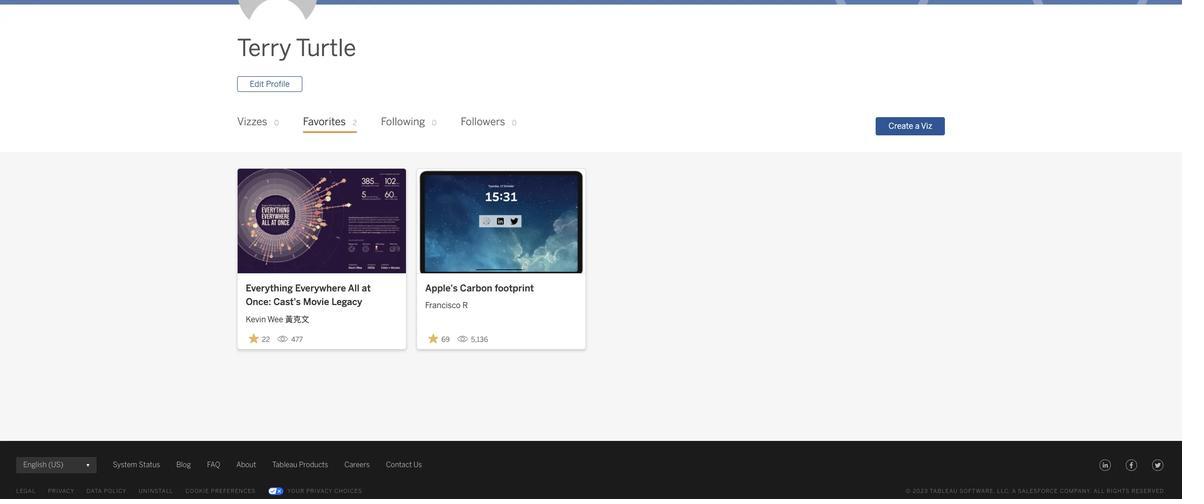 Task type: locate. For each thing, give the bounding box(es) containing it.
all left rights
[[1094, 489, 1105, 495]]

following
[[381, 116, 425, 128]]

5,136
[[471, 336, 488, 344]]

tableau products link
[[272, 460, 328, 472]]

uninstall
[[139, 489, 173, 495]]

at
[[362, 283, 371, 294]]

system
[[113, 461, 137, 470]]

workbook thumbnail image
[[238, 169, 406, 274], [417, 169, 586, 274]]

1 horizontal spatial privacy
[[306, 489, 333, 495]]

vizzes
[[237, 116, 267, 128]]

tableau inside tableau products link
[[272, 461, 297, 470]]

salesforce
[[1018, 489, 1059, 495]]

status
[[139, 461, 160, 470]]

22
[[262, 336, 270, 344]]

system status
[[113, 461, 160, 470]]

privacy
[[48, 489, 75, 495], [306, 489, 333, 495]]

viz
[[921, 121, 933, 131]]

©
[[906, 489, 911, 495]]

0 horizontal spatial 0
[[274, 119, 279, 128]]

1 horizontal spatial remove favorite button
[[425, 331, 453, 347]]

0 vertical spatial tableau
[[272, 461, 297, 470]]

0 horizontal spatial tableau
[[272, 461, 297, 470]]

3 0 from the left
[[512, 119, 517, 128]]

1 horizontal spatial workbook thumbnail image
[[417, 169, 586, 274]]

privacy link
[[48, 486, 75, 498]]

0
[[274, 119, 279, 128], [432, 119, 437, 128], [512, 119, 517, 128]]

contact us link
[[386, 460, 422, 472]]

黃克文
[[285, 315, 309, 325]]

0 horizontal spatial all
[[348, 283, 360, 294]]

faq link
[[207, 460, 220, 472]]

cookie
[[186, 489, 209, 495]]

everything
[[246, 283, 293, 294]]

2 privacy from the left
[[306, 489, 333, 495]]

1 0 from the left
[[274, 119, 279, 128]]

a left "viz"
[[915, 121, 920, 131]]

0 for vizzes
[[274, 119, 279, 128]]

0 right following
[[432, 119, 437, 128]]

477 views element
[[273, 332, 307, 348]]

tableau products
[[272, 461, 328, 470]]

1 horizontal spatial tableau
[[930, 489, 958, 495]]

0 horizontal spatial privacy
[[48, 489, 75, 495]]

2 0 from the left
[[432, 119, 437, 128]]

selected language element
[[23, 458, 90, 474]]

wee
[[268, 315, 283, 325]]

(us)
[[48, 461, 63, 470]]

tableau up the your
[[272, 461, 297, 470]]

a right llc,
[[1012, 489, 1017, 495]]

kevin wee 黃克文
[[246, 315, 309, 325]]

0 vertical spatial all
[[348, 283, 360, 294]]

careers link
[[345, 460, 370, 472]]

your privacy choices link
[[268, 486, 362, 498]]

all
[[348, 283, 360, 294], [1094, 489, 1105, 495]]

data policy link
[[87, 486, 127, 498]]

remove favorite button down francisco
[[425, 331, 453, 347]]

1 remove favorite button from the left
[[246, 331, 273, 347]]

choices
[[334, 489, 362, 495]]

0 horizontal spatial workbook thumbnail image
[[238, 169, 406, 274]]

everything everywhere all at once: cast's movie legacy
[[246, 283, 371, 308]]

privacy down selected language element
[[48, 489, 75, 495]]

1 horizontal spatial 0
[[432, 119, 437, 128]]

blog
[[176, 461, 191, 470]]

privacy right the your
[[306, 489, 333, 495]]

2 remove favorite button from the left
[[425, 331, 453, 347]]

your privacy choices
[[288, 489, 362, 495]]

legal link
[[16, 486, 36, 498]]

0 for following
[[432, 119, 437, 128]]

2 horizontal spatial 0
[[512, 119, 517, 128]]

about link
[[236, 460, 256, 472]]

contact
[[386, 461, 412, 470]]

1 vertical spatial a
[[1012, 489, 1017, 495]]

0 right vizzes on the top left of the page
[[274, 119, 279, 128]]

remove favorite button for everything everywhere all at once: cast's movie legacy
[[246, 331, 273, 347]]

remove favorite button down kevin
[[246, 331, 273, 347]]

carbon
[[460, 283, 493, 294]]

tableau right 2023
[[930, 489, 958, 495]]

a inside 'button'
[[915, 121, 920, 131]]

a
[[915, 121, 920, 131], [1012, 489, 1017, 495]]

0 horizontal spatial a
[[915, 121, 920, 131]]

all left at
[[348, 283, 360, 294]]

terry turtle
[[237, 35, 356, 62]]

0 right followers
[[512, 119, 517, 128]]

everything everywhere all at once: cast's movie legacy link
[[246, 282, 398, 310]]

remove favorite button containing 69
[[425, 331, 453, 347]]

create
[[889, 121, 914, 131]]

2 workbook thumbnail image from the left
[[417, 169, 586, 274]]

tableau
[[272, 461, 297, 470], [930, 489, 958, 495]]

create a viz button
[[876, 117, 945, 136]]

cookie preferences
[[186, 489, 256, 495]]

0 vertical spatial a
[[915, 121, 920, 131]]

1 workbook thumbnail image from the left
[[238, 169, 406, 274]]

1 vertical spatial tableau
[[930, 489, 958, 495]]

Remove Favorite button
[[246, 331, 273, 347], [425, 331, 453, 347]]

followers
[[461, 116, 505, 128]]

0 horizontal spatial remove favorite button
[[246, 331, 273, 347]]

favorites
[[303, 116, 346, 128]]

products
[[299, 461, 328, 470]]

1 horizontal spatial all
[[1094, 489, 1105, 495]]

remove favorite button containing 22
[[246, 331, 273, 347]]

preferences
[[211, 489, 256, 495]]

software,
[[960, 489, 996, 495]]

1 horizontal spatial a
[[1012, 489, 1017, 495]]

0 for followers
[[512, 119, 517, 128]]



Task type: describe. For each thing, give the bounding box(es) containing it.
about
[[236, 461, 256, 470]]

faq
[[207, 461, 220, 470]]

1 vertical spatial all
[[1094, 489, 1105, 495]]

careers
[[345, 461, 370, 470]]

rights
[[1107, 489, 1130, 495]]

francisco r
[[425, 301, 468, 311]]

company.
[[1060, 489, 1092, 495]]

workbook thumbnail image for carbon
[[417, 169, 586, 274]]

cast's
[[274, 297, 301, 308]]

edit profile button
[[237, 77, 302, 92]]

5,136 views element
[[453, 332, 492, 348]]

edit
[[250, 80, 264, 89]]

data policy
[[87, 489, 127, 495]]

policy
[[104, 489, 127, 495]]

workbook thumbnail image for everywhere
[[238, 169, 406, 274]]

english
[[23, 461, 47, 470]]

kevin wee 黃克文 link
[[246, 310, 398, 326]]

apple's
[[425, 283, 458, 294]]

remove favorite button for apple's carbon footprint
[[425, 331, 453, 347]]

everywhere
[[295, 283, 346, 294]]

blog link
[[176, 460, 191, 472]]

francisco r link
[[425, 296, 578, 312]]

english (us)
[[23, 461, 63, 470]]

2
[[353, 119, 357, 128]]

apple's carbon footprint link
[[425, 282, 578, 296]]

edit profile
[[250, 80, 290, 89]]

profile
[[266, 80, 290, 89]]

francisco
[[425, 301, 461, 311]]

legacy
[[332, 297, 362, 308]]

us
[[414, 461, 422, 470]]

create a viz
[[889, 121, 933, 131]]

your
[[288, 489, 305, 495]]

footprint
[[495, 283, 534, 294]]

© 2023 tableau software, llc, a salesforce company. all rights reserved.
[[906, 489, 1166, 495]]

apple's carbon footprint
[[425, 283, 534, 294]]

contact us
[[386, 461, 422, 470]]

kevin
[[246, 315, 266, 325]]

data
[[87, 489, 102, 495]]

movie
[[303, 297, 329, 308]]

terry
[[237, 35, 291, 62]]

llc,
[[998, 489, 1011, 495]]

69
[[442, 336, 450, 344]]

reserved.
[[1132, 489, 1166, 495]]

1 privacy from the left
[[48, 489, 75, 495]]

once:
[[246, 297, 271, 308]]

legal
[[16, 489, 36, 495]]

cookie preferences button
[[186, 486, 256, 498]]

r
[[463, 301, 468, 311]]

uninstall link
[[139, 486, 173, 498]]

turtle
[[296, 35, 356, 62]]

2023
[[913, 489, 929, 495]]

477
[[291, 336, 303, 344]]

all inside everything everywhere all at once: cast's movie legacy
[[348, 283, 360, 294]]

system status link
[[113, 460, 160, 472]]



Task type: vqa. For each thing, say whether or not it's contained in the screenshot.
"Default"
no



